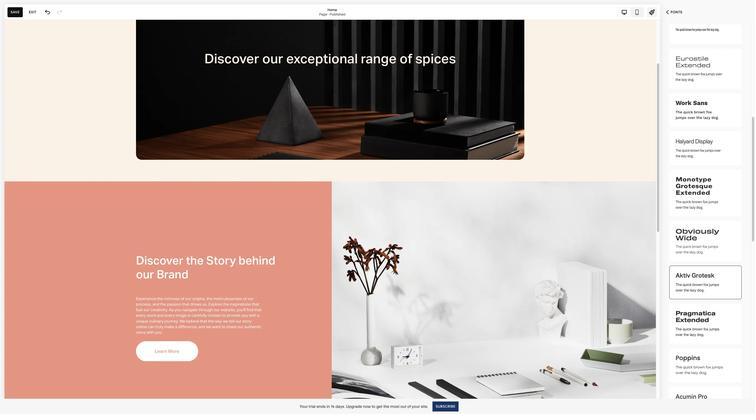 Task type: vqa. For each thing, say whether or not it's contained in the screenshot.
Georgia
no



Task type: describe. For each thing, give the bounding box(es) containing it.
quick inside pragmatica extended the quick brown fox jumps over the lazy dog.
[[683, 327, 692, 331]]

·
[[328, 12, 329, 16]]

published
[[330, 12, 346, 16]]

home page · published
[[319, 8, 346, 16]]

fonts button
[[661, 6, 689, 18]]

over inside poppins the quick brown fox jumps over the lazy dog.
[[676, 370, 684, 375]]

save button
[[8, 7, 23, 17]]

fox inside obviously wide the quick brown fox jumps over the lazy dog.
[[703, 244, 708, 249]]

pragmatica extended the quick brown fox jumps over the lazy dog.
[[676, 309, 720, 337]]

fox inside button
[[693, 27, 696, 32]]

get
[[377, 404, 383, 409]]

the inside halyard display the quick brown fox jumps over the lazy dog.
[[676, 153, 681, 158]]

fox inside poppins the quick brown fox jumps over the lazy dog.
[[707, 365, 712, 370]]

wide
[[676, 232, 698, 242]]

lazy inside button
[[711, 27, 715, 32]]

page
[[319, 12, 328, 16]]

subscribe
[[436, 404, 456, 408]]

over inside button
[[703, 27, 707, 32]]

quick inside halyard display the quick brown fox jumps over the lazy dog.
[[683, 148, 690, 153]]

dog. inside eurostile extended the quick brown fox jumps over the lazy dog.
[[688, 78, 695, 82]]

brown inside poppins the quick brown fox jumps over the lazy dog.
[[694, 365, 706, 370]]

brown inside obviously wide the quick brown fox jumps over the lazy dog.
[[693, 244, 703, 249]]

the inside poppins the quick brown fox jumps over the lazy dog.
[[685, 370, 691, 375]]

sans
[[694, 99, 708, 106]]

lazy inside poppins the quick brown fox jumps over the lazy dog.
[[692, 370, 699, 375]]

most
[[391, 404, 400, 409]]

acumin pro
[[676, 392, 708, 400]]

quick down aktiv
[[683, 282, 692, 287]]

quick inside poppins the quick brown fox jumps over the lazy dog.
[[684, 365, 693, 370]]

brown down aktiv grotesk
[[693, 282, 703, 287]]

subscribe button
[[433, 401, 459, 411]]

monotype
[[676, 175, 712, 183]]

to
[[372, 404, 376, 409]]

lazy inside pragmatica extended the quick brown fox jumps over the lazy dog.
[[690, 333, 697, 337]]

quick inside eurostile extended the quick brown fox jumps over the lazy dog.
[[683, 72, 691, 76]]

dog. inside halyard display the quick brown fox jumps over the lazy dog.
[[688, 153, 695, 158]]

site.
[[421, 404, 429, 409]]

grotesque
[[676, 182, 713, 190]]

extended for eurostile
[[676, 61, 711, 69]]

of
[[408, 404, 411, 409]]

eurostile
[[676, 54, 709, 63]]

exit button
[[26, 7, 40, 17]]

jumps inside halyard display the quick brown fox jumps over the lazy dog.
[[706, 148, 715, 153]]

lazy inside eurostile extended the quick brown fox jumps over the lazy dog.
[[682, 78, 688, 82]]

dog. inside button
[[716, 27, 720, 32]]

pragmatica
[[676, 309, 716, 318]]

jumps inside the quick brown fox jumps over the lazy dog. button
[[696, 27, 702, 32]]

lazy inside obviously wide the quick brown fox jumps over the lazy dog.
[[690, 250, 696, 254]]

quick inside button
[[680, 27, 686, 32]]

the inside eurostile extended the quick brown fox jumps over the lazy dog.
[[676, 78, 681, 82]]

fox inside pragmatica extended the quick brown fox jumps over the lazy dog.
[[704, 327, 709, 331]]

eurostile extended the quick brown fox jumps over the lazy dog.
[[676, 54, 723, 82]]

poppins the quick brown fox jumps over the lazy dog.
[[676, 354, 724, 375]]

the quick brown fox jumps over the lazy dog. inside button
[[676, 27, 720, 32]]

quick inside monotype grotesque extended the quick brown fox jumps over the lazy dog.
[[683, 199, 692, 204]]

fox inside halyard display the quick brown fox jumps over the lazy dog.
[[701, 148, 705, 153]]

fox inside eurostile extended the quick brown fox jumps over the lazy dog.
[[701, 72, 706, 76]]

your
[[300, 404, 308, 409]]

dog. inside pragmatica extended the quick brown fox jumps over the lazy dog.
[[698, 333, 705, 337]]

work
[[676, 99, 692, 106]]

lazy inside halyard display the quick brown fox jumps over the lazy dog.
[[682, 153, 687, 158]]

save
[[11, 10, 20, 14]]

home
[[328, 8, 337, 12]]



Task type: locate. For each thing, give the bounding box(es) containing it.
1 the from the top
[[676, 27, 680, 32]]

jumps inside monotype grotesque extended the quick brown fox jumps over the lazy dog.
[[709, 199, 719, 204]]

over inside pragmatica extended the quick brown fox jumps over the lazy dog.
[[676, 333, 683, 337]]

the quick brown fox jumps over the lazy dog. down fonts
[[676, 27, 720, 32]]

the quick brown fox jumps over the lazy dog. for sans
[[676, 110, 720, 120]]

brown down fonts button at the right
[[686, 27, 692, 32]]

the inside obviously wide the quick brown fox jumps over the lazy dog.
[[676, 244, 683, 249]]

brown inside monotype grotesque extended the quick brown fox jumps over the lazy dog.
[[693, 199, 703, 204]]

brown inside halyard display the quick brown fox jumps over the lazy dog.
[[691, 148, 700, 153]]

the inside monotype grotesque extended the quick brown fox jumps over the lazy dog.
[[684, 205, 689, 210]]

obviously wide the quick brown fox jumps over the lazy dog.
[[676, 226, 720, 254]]

dog. inside poppins the quick brown fox jumps over the lazy dog.
[[700, 370, 708, 375]]

brown down poppins
[[694, 365, 706, 370]]

2 vertical spatial the quick brown fox jumps over the lazy dog.
[[676, 282, 720, 292]]

the inside obviously wide the quick brown fox jumps over the lazy dog.
[[684, 250, 689, 254]]

over inside eurostile extended the quick brown fox jumps over the lazy dog.
[[716, 72, 723, 76]]

quick down poppins
[[684, 365, 693, 370]]

over
[[703, 27, 707, 32], [716, 72, 723, 76], [688, 116, 696, 120], [715, 148, 721, 153], [676, 205, 683, 210], [676, 250, 683, 254], [676, 288, 684, 292], [676, 333, 683, 337], [676, 370, 684, 375]]

quick
[[680, 27, 686, 32], [683, 72, 691, 76], [684, 110, 694, 114], [683, 148, 690, 153], [683, 199, 692, 204], [683, 244, 692, 249], [683, 282, 692, 287], [683, 327, 692, 331], [684, 365, 693, 370]]

over inside monotype grotesque extended the quick brown fox jumps over the lazy dog.
[[676, 205, 683, 210]]

lazy
[[711, 27, 715, 32], [682, 78, 688, 82], [704, 116, 711, 120], [682, 153, 687, 158], [690, 205, 696, 210], [690, 250, 696, 254], [691, 288, 697, 292], [690, 333, 697, 337], [692, 370, 699, 375]]

ends
[[317, 404, 326, 409]]

extended inside monotype grotesque extended the quick brown fox jumps over the lazy dog.
[[676, 189, 711, 196]]

dog.
[[716, 27, 720, 32], [688, 78, 695, 82], [712, 116, 720, 120], [688, 153, 695, 158], [697, 205, 704, 210], [697, 250, 704, 254], [698, 288, 705, 292], [698, 333, 705, 337], [700, 370, 708, 375]]

aktiv grotesk
[[676, 271, 715, 279]]

brown down grotesque
[[693, 199, 703, 204]]

quick down "pragmatica"
[[683, 327, 692, 331]]

the quick brown fox jumps over the lazy dog. down sans on the right of the page
[[676, 110, 720, 120]]

the inside pragmatica extended the quick brown fox jumps over the lazy dog.
[[676, 327, 682, 331]]

trial
[[309, 404, 316, 409]]

your
[[412, 404, 420, 409]]

lazy inside monotype grotesque extended the quick brown fox jumps over the lazy dog.
[[690, 205, 696, 210]]

the inside monotype grotesque extended the quick brown fox jumps over the lazy dog.
[[676, 199, 682, 204]]

the inside pragmatica extended the quick brown fox jumps over the lazy dog.
[[684, 333, 689, 337]]

the quick brown fox jumps over the lazy dog. for grotesk
[[676, 282, 720, 292]]

the
[[708, 27, 711, 32], [676, 78, 681, 82], [697, 116, 703, 120], [676, 153, 681, 158], [684, 205, 689, 210], [684, 250, 689, 254], [684, 288, 690, 292], [684, 333, 689, 337], [685, 370, 691, 375], [384, 404, 390, 409]]

poppins
[[676, 354, 701, 362]]

jumps inside poppins the quick brown fox jumps over the lazy dog.
[[713, 365, 724, 370]]

fonts
[[671, 10, 683, 14]]

halyard
[[676, 137, 695, 145]]

now
[[363, 404, 371, 409]]

out
[[401, 404, 407, 409]]

in
[[327, 404, 330, 409]]

quick down eurostile
[[683, 72, 691, 76]]

quick down grotesque
[[683, 199, 692, 204]]

6 the from the top
[[676, 244, 683, 249]]

obviously
[[676, 226, 720, 235]]

the down poppins
[[676, 365, 683, 370]]

5 the from the top
[[676, 199, 682, 204]]

the down halyard
[[676, 148, 682, 153]]

brown down sans on the right of the page
[[695, 110, 706, 114]]

extended
[[676, 61, 711, 69], [676, 189, 711, 196], [676, 316, 710, 324]]

fox
[[693, 27, 696, 32], [701, 72, 706, 76], [707, 110, 712, 114], [701, 148, 705, 153], [704, 199, 708, 204], [703, 244, 708, 249], [704, 282, 709, 287], [704, 327, 709, 331], [707, 365, 712, 370]]

over inside halyard display the quick brown fox jumps over the lazy dog.
[[715, 148, 721, 153]]

brown inside pragmatica extended the quick brown fox jumps over the lazy dog.
[[693, 327, 703, 331]]

the down grotesque
[[676, 199, 682, 204]]

brown inside button
[[686, 27, 692, 32]]

the down fonts
[[676, 27, 680, 32]]

over inside obviously wide the quick brown fox jumps over the lazy dog.
[[676, 250, 683, 254]]

1 vertical spatial extended
[[676, 189, 711, 196]]

the down aktiv
[[676, 282, 683, 287]]

3 the from the top
[[676, 110, 683, 114]]

aktiv
[[676, 271, 691, 279]]

9 the from the top
[[676, 365, 683, 370]]

8 the from the top
[[676, 327, 682, 331]]

the down the work
[[676, 110, 683, 114]]

brown down "pragmatica"
[[693, 327, 703, 331]]

extended inside eurostile extended the quick brown fox jumps over the lazy dog.
[[676, 61, 711, 69]]

the inside poppins the quick brown fox jumps over the lazy dog.
[[676, 365, 683, 370]]

extended inside pragmatica extended the quick brown fox jumps over the lazy dog.
[[676, 316, 710, 324]]

the inside button
[[676, 27, 680, 32]]

jumps inside obviously wide the quick brown fox jumps over the lazy dog.
[[709, 244, 719, 249]]

1 extended from the top
[[676, 61, 711, 69]]

quick down wide
[[683, 244, 692, 249]]

the inside eurostile extended the quick brown fox jumps over the lazy dog.
[[676, 72, 682, 76]]

14
[[331, 404, 335, 409]]

upgrade
[[346, 404, 362, 409]]

quick inside obviously wide the quick brown fox jumps over the lazy dog.
[[683, 244, 692, 249]]

0 vertical spatial the quick brown fox jumps over the lazy dog.
[[676, 27, 720, 32]]

display
[[696, 137, 714, 145]]

the quick brown fox jumps over the lazy dog. down aktiv grotesk
[[676, 282, 720, 292]]

work sans
[[676, 99, 708, 106]]

acumin pro button
[[670, 387, 742, 414]]

your trial ends in 14 days. upgrade now to get the most out of your site.
[[300, 404, 429, 409]]

tab list
[[619, 8, 644, 17]]

the down "pragmatica"
[[676, 327, 682, 331]]

the inside the quick brown fox jumps over the lazy dog. button
[[708, 27, 711, 32]]

the down wide
[[676, 244, 683, 249]]

dog. inside obviously wide the quick brown fox jumps over the lazy dog.
[[697, 250, 704, 254]]

2 extended from the top
[[676, 189, 711, 196]]

3 extended from the top
[[676, 316, 710, 324]]

brown down wide
[[693, 244, 703, 249]]

2 vertical spatial extended
[[676, 316, 710, 324]]

the quick brown fox jumps over the lazy dog.
[[676, 27, 720, 32], [676, 110, 720, 120], [676, 282, 720, 292]]

fox inside monotype grotesque extended the quick brown fox jumps over the lazy dog.
[[704, 199, 708, 204]]

extended for pragmatica
[[676, 316, 710, 324]]

jumps inside pragmatica extended the quick brown fox jumps over the lazy dog.
[[710, 327, 720, 331]]

the down eurostile
[[676, 72, 682, 76]]

the inside halyard display the quick brown fox jumps over the lazy dog.
[[676, 148, 682, 153]]

dog. inside monotype grotesque extended the quick brown fox jumps over the lazy dog.
[[697, 205, 704, 210]]

days.
[[336, 404, 345, 409]]

4 the from the top
[[676, 148, 682, 153]]

quick down work sans
[[684, 110, 694, 114]]

brown inside eurostile extended the quick brown fox jumps over the lazy dog.
[[691, 72, 701, 76]]

exit
[[29, 10, 36, 14]]

halyard display the quick brown fox jumps over the lazy dog.
[[676, 137, 721, 158]]

0 vertical spatial extended
[[676, 61, 711, 69]]

1 the quick brown fox jumps over the lazy dog. from the top
[[676, 27, 720, 32]]

monotype grotesque extended the quick brown fox jumps over the lazy dog.
[[676, 175, 719, 210]]

brown down display
[[691, 148, 700, 153]]

jumps inside eurostile extended the quick brown fox jumps over the lazy dog.
[[707, 72, 716, 76]]

acumin
[[676, 392, 697, 400]]

the
[[676, 27, 680, 32], [676, 72, 682, 76], [676, 110, 683, 114], [676, 148, 682, 153], [676, 199, 682, 204], [676, 244, 683, 249], [676, 282, 683, 287], [676, 327, 682, 331], [676, 365, 683, 370]]

jumps
[[696, 27, 702, 32], [707, 72, 716, 76], [676, 116, 687, 120], [706, 148, 715, 153], [709, 199, 719, 204], [709, 244, 719, 249], [710, 282, 720, 287], [710, 327, 720, 331], [713, 365, 724, 370]]

7 the from the top
[[676, 282, 683, 287]]

quick down halyard
[[683, 148, 690, 153]]

grotesk
[[692, 271, 715, 279]]

quick down fonts
[[680, 27, 686, 32]]

brown
[[686, 27, 692, 32], [691, 72, 701, 76], [695, 110, 706, 114], [691, 148, 700, 153], [693, 199, 703, 204], [693, 244, 703, 249], [693, 282, 703, 287], [693, 327, 703, 331], [694, 365, 706, 370]]

3 the quick brown fox jumps over the lazy dog. from the top
[[676, 282, 720, 292]]

2 the from the top
[[676, 72, 682, 76]]

the quick brown fox jumps over the lazy dog. button
[[670, 11, 742, 44]]

1 vertical spatial the quick brown fox jumps over the lazy dog.
[[676, 110, 720, 120]]

2 the quick brown fox jumps over the lazy dog. from the top
[[676, 110, 720, 120]]

brown down eurostile
[[691, 72, 701, 76]]

pro
[[699, 392, 708, 400]]



